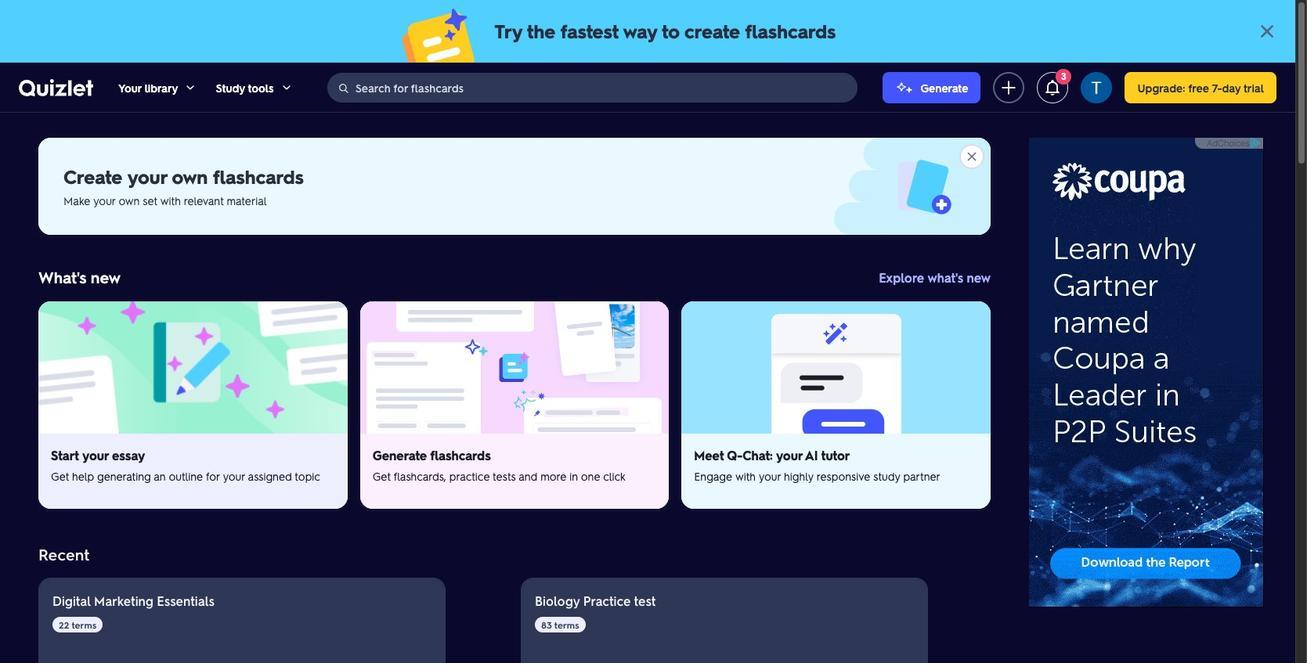 Task type: vqa. For each thing, say whether or not it's contained in the screenshot.
Try
yes



Task type: describe. For each thing, give the bounding box(es) containing it.
caret down image
[[184, 81, 197, 94]]

get inside start your essay get help generating an outline for your assigned topic
[[51, 469, 69, 483]]

more
[[541, 469, 567, 483]]

sparkle image
[[896, 78, 915, 97]]

material
[[227, 194, 267, 208]]

what's
[[38, 267, 86, 288]]

terms for biology
[[554, 619, 579, 631]]

your down "create"
[[93, 194, 116, 208]]

caret down image
[[280, 81, 293, 94]]

with inside meet q-chat: your ai tutor engage with your highly responsive study partner
[[736, 469, 756, 483]]

try
[[495, 19, 522, 43]]

1 vertical spatial own
[[119, 194, 140, 208]]

click
[[603, 469, 626, 483]]

generate flashcards get flashcards, practice tests and more in one click
[[373, 447, 626, 483]]

fastest
[[560, 19, 619, 43]]

engage
[[694, 469, 733, 483]]

flashcards inside create your own flashcards make your own set with relevant material
[[213, 165, 304, 189]]

marketing
[[94, 593, 153, 609]]

meet q-chat: your ai tutor engage with your highly responsive study partner
[[694, 447, 941, 483]]

upgrade:
[[1138, 80, 1186, 94]]

day
[[1222, 80, 1241, 94]]

practice
[[583, 593, 631, 609]]

83
[[541, 619, 552, 631]]

digital marketing essentials
[[52, 593, 215, 609]]

set
[[143, 194, 157, 208]]

start
[[51, 447, 79, 464]]

an
[[154, 469, 166, 483]]

to
[[662, 19, 680, 43]]

generate for generate
[[921, 80, 969, 94]]

close image
[[966, 150, 978, 163]]

flashcards,
[[394, 469, 446, 483]]

chat:
[[743, 447, 773, 464]]

help
[[72, 469, 94, 483]]

generate for generate flashcards get flashcards, practice tests and more in one click
[[373, 447, 427, 464]]

biology
[[535, 593, 580, 609]]

1 quizlet image from the top
[[19, 78, 93, 97]]

outline
[[169, 469, 203, 483]]

highly
[[784, 469, 814, 483]]

create
[[685, 19, 740, 43]]

topic
[[295, 469, 320, 483]]

with inside create your own flashcards make your own set with relevant material
[[160, 194, 181, 208]]

explore what's new
[[879, 269, 991, 286]]

upgrade: free 7-day trial
[[1138, 80, 1264, 94]]

your up help
[[82, 447, 109, 464]]

study tools button
[[216, 63, 293, 112]]

83 terms
[[541, 619, 579, 631]]

partner
[[904, 469, 941, 483]]

upgrade: free 7-day trial button
[[1125, 72, 1277, 103]]

generate button
[[883, 72, 981, 103]]

your library button
[[118, 63, 197, 112]]

22 terms
[[59, 619, 97, 631]]

recent
[[38, 544, 90, 565]]

assigned
[[248, 469, 292, 483]]

for
[[206, 469, 220, 483]]

2 quizlet image from the top
[[19, 79, 93, 97]]

create image
[[1000, 78, 1019, 97]]

explore
[[879, 269, 925, 286]]

study
[[874, 469, 901, 483]]

library
[[145, 80, 178, 94]]



Task type: locate. For each thing, give the bounding box(es) containing it.
1 horizontal spatial with
[[736, 469, 756, 483]]

0 vertical spatial generate
[[921, 80, 969, 94]]

bell image
[[1044, 78, 1063, 97]]

0 vertical spatial flashcards
[[745, 19, 836, 43]]

own left set
[[119, 194, 140, 208]]

0 horizontal spatial terms
[[72, 619, 97, 631]]

new
[[91, 267, 121, 288], [967, 269, 991, 286]]

1 vertical spatial with
[[736, 469, 756, 483]]

q-
[[727, 447, 743, 464]]

1 vertical spatial flashcards
[[213, 165, 304, 189]]

your right for
[[223, 469, 245, 483]]

1 get from the left
[[51, 469, 69, 483]]

what's new
[[38, 267, 121, 288]]

1 horizontal spatial get
[[373, 469, 391, 483]]

own
[[172, 165, 208, 189], [119, 194, 140, 208]]

your up set
[[127, 165, 167, 189]]

start your essay get help generating an outline for your assigned topic
[[51, 447, 320, 483]]

free
[[1189, 80, 1210, 94]]

create your own flashcards make your own set with relevant material
[[63, 165, 304, 208]]

and
[[519, 469, 538, 483]]

your library
[[118, 80, 178, 94]]

1 terms from the left
[[72, 619, 97, 631]]

with down q-
[[736, 469, 756, 483]]

0 horizontal spatial flashcards
[[213, 165, 304, 189]]

relevant
[[184, 194, 224, 208]]

essentials
[[157, 593, 215, 609]]

way
[[623, 19, 657, 43]]

1 horizontal spatial flashcards
[[430, 447, 491, 464]]

0 vertical spatial with
[[160, 194, 181, 208]]

your down chat:
[[759, 469, 781, 483]]

digital
[[52, 593, 91, 609]]

one
[[581, 469, 600, 483]]

terms
[[72, 619, 97, 631], [554, 619, 579, 631]]

quizlet image
[[19, 78, 93, 97], [19, 79, 93, 97]]

profile picture image
[[1081, 72, 1113, 103]]

tutor
[[822, 447, 850, 464]]

get left flashcards, at the bottom of page
[[373, 469, 391, 483]]

explore what's new button
[[879, 266, 991, 289]]

responsive
[[817, 469, 871, 483]]

1 horizontal spatial terms
[[554, 619, 579, 631]]

make
[[63, 194, 90, 208]]

generating
[[97, 469, 151, 483]]

tools
[[248, 80, 274, 94]]

flashcards right create
[[745, 19, 836, 43]]

1 horizontal spatial generate
[[921, 80, 969, 94]]

with right set
[[160, 194, 181, 208]]

try the fastest way to create flashcards
[[495, 19, 836, 43]]

generate inside the generate flashcards get flashcards, practice tests and more in one click
[[373, 447, 427, 464]]

1 vertical spatial generate
[[373, 447, 427, 464]]

Search field
[[328, 73, 857, 103]]

own up relevant
[[172, 165, 208, 189]]

1 horizontal spatial own
[[172, 165, 208, 189]]

None search field
[[327, 72, 858, 103]]

with
[[160, 194, 181, 208], [736, 469, 756, 483]]

generate up flashcards, at the bottom of page
[[373, 447, 427, 464]]

your
[[127, 165, 167, 189], [93, 194, 116, 208], [82, 447, 109, 464], [776, 447, 803, 464], [223, 469, 245, 483], [759, 469, 781, 483]]

dismiss image
[[1258, 22, 1277, 41]]

get
[[51, 469, 69, 483], [373, 469, 391, 483]]

0 horizontal spatial with
[[160, 194, 181, 208]]

2 horizontal spatial flashcards
[[745, 19, 836, 43]]

get inside the generate flashcards get flashcards, practice tests and more in one click
[[373, 469, 391, 483]]

flashcards inside the generate flashcards get flashcards, practice tests and more in one click
[[430, 447, 491, 464]]

new inside button
[[967, 269, 991, 286]]

caret right image
[[966, 394, 991, 420]]

advertisement region
[[1029, 138, 1264, 608]]

what's
[[928, 269, 964, 286]]

in
[[570, 469, 578, 483]]

terms for digital
[[72, 619, 97, 631]]

0 horizontal spatial generate
[[373, 447, 427, 464]]

2 get from the left
[[373, 469, 391, 483]]

22
[[59, 619, 69, 631]]

study
[[216, 80, 245, 94]]

generate
[[921, 80, 969, 94], [373, 447, 427, 464]]

biology practice test
[[535, 593, 656, 609]]

ai
[[805, 447, 818, 464]]

0 vertical spatial own
[[172, 165, 208, 189]]

essay
[[112, 447, 145, 464]]

your left 'ai'
[[776, 447, 803, 464]]

practice
[[450, 469, 490, 483]]

trial
[[1244, 80, 1264, 94]]

search image
[[337, 82, 350, 95]]

test
[[634, 593, 656, 609]]

0 horizontal spatial get
[[51, 469, 69, 483]]

0 horizontal spatial new
[[91, 267, 121, 288]]

your
[[118, 80, 142, 94]]

terms right "83"
[[554, 619, 579, 631]]

generate right "sparkle" "icon"
[[921, 80, 969, 94]]

get down start
[[51, 469, 69, 483]]

meet
[[694, 447, 724, 464]]

the
[[527, 19, 556, 43]]

7-
[[1212, 80, 1222, 94]]

flashcards up material
[[213, 165, 304, 189]]

study tools
[[216, 80, 274, 94]]

3 button
[[1038, 69, 1072, 103]]

generate inside button
[[921, 80, 969, 94]]

3
[[1062, 71, 1067, 82]]

create
[[63, 165, 122, 189]]

0 horizontal spatial own
[[119, 194, 140, 208]]

2 terms from the left
[[554, 619, 579, 631]]

tests
[[493, 469, 516, 483]]

flashcards up practice
[[430, 447, 491, 464]]

1 horizontal spatial new
[[967, 269, 991, 286]]

Search text field
[[355, 73, 853, 103]]

flashcards
[[745, 19, 836, 43], [213, 165, 304, 189], [430, 447, 491, 464]]

terms right 22
[[72, 619, 97, 631]]

2 vertical spatial flashcards
[[430, 447, 491, 464]]



